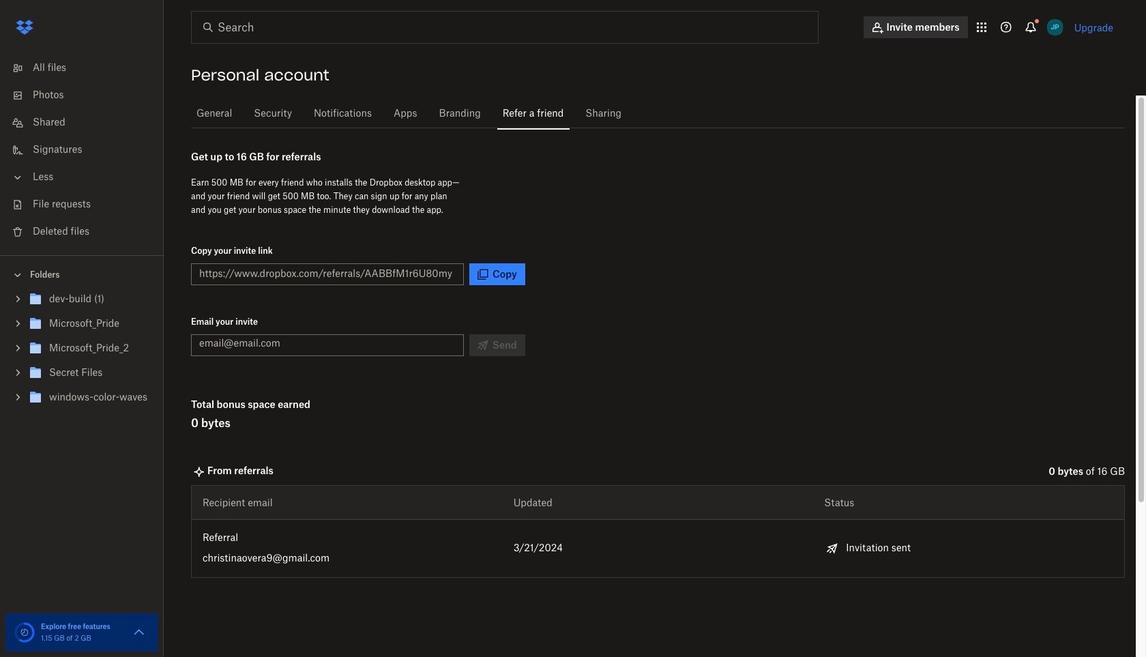 Task type: vqa. For each thing, say whether or not it's contained in the screenshot.
group
yes



Task type: locate. For each thing, give the bounding box(es) containing it.
email@email.com text field
[[199, 336, 456, 351]]

list
[[0, 46, 164, 255]]

tab list
[[191, 96, 1126, 130]]

quota usage progress bar
[[14, 622, 35, 644]]

None text field
[[199, 266, 453, 281]]

less image
[[11, 171, 25, 184]]

Search text field
[[218, 19, 790, 35]]

dropbox image
[[11, 14, 38, 41]]

group
[[0, 285, 164, 420]]



